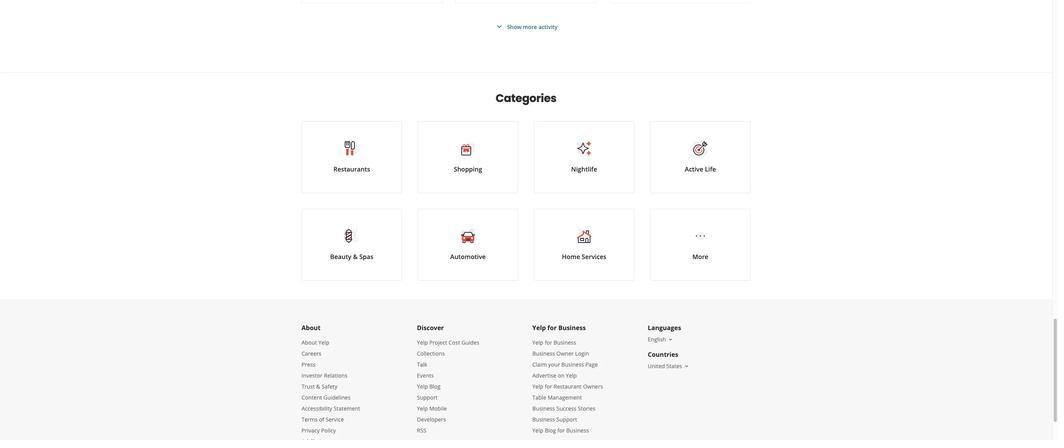 Task type: locate. For each thing, give the bounding box(es) containing it.
1 vertical spatial support
[[557, 416, 577, 423]]

policy
[[321, 427, 336, 434]]

press
[[302, 361, 315, 368]]

service
[[326, 416, 344, 423]]

0 vertical spatial about
[[302, 324, 321, 332]]

& right trust
[[316, 383, 320, 390]]

yelp blog link
[[417, 383, 441, 390]]

active life
[[685, 165, 716, 174]]

relations
[[324, 372, 348, 379]]

16 chevron down v2 image
[[684, 363, 690, 369]]

support down success
[[557, 416, 577, 423]]

yelp project cost guides link
[[417, 339, 479, 346]]

talk
[[417, 361, 427, 368]]

support
[[417, 394, 438, 401], [557, 416, 577, 423]]

spas
[[359, 253, 373, 261]]

collections link
[[417, 350, 445, 357]]

yelp project cost guides collections talk events yelp blog support yelp mobile developers rss
[[417, 339, 479, 434]]

shopping link
[[418, 121, 518, 193]]

business up owner
[[554, 339, 576, 346]]

yelp up careers
[[319, 339, 329, 346]]

1 vertical spatial blog
[[545, 427, 556, 434]]

support down yelp blog link
[[417, 394, 438, 401]]

& inside about yelp careers press investor relations trust & safety content guidelines accessibility statement terms of service privacy policy
[[316, 383, 320, 390]]

about up the about yelp "link"
[[302, 324, 321, 332]]

languages
[[648, 324, 681, 332]]

about
[[302, 324, 321, 332], [302, 339, 317, 346]]

yelp down support link
[[417, 405, 428, 412]]

0 vertical spatial blog
[[429, 383, 441, 390]]

&
[[353, 253, 358, 261], [316, 383, 320, 390]]

yelp up collections
[[417, 339, 428, 346]]

beauty & spas link
[[302, 209, 402, 281]]

events
[[417, 372, 434, 379]]

about inside about yelp careers press investor relations trust & safety content guidelines accessibility statement terms of service privacy policy
[[302, 339, 317, 346]]

show more activity button
[[495, 22, 558, 31]]

& left spas on the left of the page
[[353, 253, 358, 261]]

states
[[667, 362, 682, 370]]

1 horizontal spatial blog
[[545, 427, 556, 434]]

about up careers link
[[302, 339, 317, 346]]

blog inside the yelp project cost guides collections talk events yelp blog support yelp mobile developers rss
[[429, 383, 441, 390]]

english button
[[648, 336, 674, 343]]

0 horizontal spatial support
[[417, 394, 438, 401]]

0 horizontal spatial &
[[316, 383, 320, 390]]

blog up support link
[[429, 383, 441, 390]]

claim your business page link
[[533, 361, 598, 368]]

for
[[548, 324, 557, 332], [545, 339, 552, 346], [545, 383, 552, 390], [558, 427, 565, 434]]

business down stories
[[566, 427, 589, 434]]

project
[[429, 339, 447, 346]]

careers
[[302, 350, 321, 357]]

for down the "advertise" on the right
[[545, 383, 552, 390]]

success
[[557, 405, 577, 412]]

business up yelp for business 'link'
[[559, 324, 586, 332]]

yelp for business
[[533, 324, 586, 332]]

united states button
[[648, 362, 690, 370]]

united
[[648, 362, 665, 370]]

beauty
[[330, 253, 352, 261]]

1 vertical spatial &
[[316, 383, 320, 390]]

events link
[[417, 372, 434, 379]]

trust
[[302, 383, 315, 390]]

0 vertical spatial support
[[417, 394, 438, 401]]

yelp mobile link
[[417, 405, 447, 412]]

business success stories link
[[533, 405, 596, 412]]

support inside yelp for business business owner login claim your business page advertise on yelp yelp for restaurant owners table management business success stories business support yelp blog for business
[[557, 416, 577, 423]]

business up claim at the bottom
[[533, 350, 555, 357]]

about yelp link
[[302, 339, 329, 346]]

more
[[693, 253, 709, 261]]

1 about from the top
[[302, 324, 321, 332]]

on
[[558, 372, 565, 379]]

for up yelp for business 'link'
[[548, 324, 557, 332]]

countries
[[648, 350, 678, 359]]

1 horizontal spatial support
[[557, 416, 577, 423]]

beauty & spas
[[330, 253, 373, 261]]

blog
[[429, 383, 441, 390], [545, 427, 556, 434]]

more
[[523, 23, 537, 30]]

business owner login link
[[533, 350, 589, 357]]

2 about from the top
[[302, 339, 317, 346]]

business down owner
[[562, 361, 584, 368]]

owner
[[557, 350, 574, 357]]

explore recent activity section section
[[295, 0, 757, 72]]

rss link
[[417, 427, 427, 434]]

developers
[[417, 416, 446, 423]]

0 horizontal spatial blog
[[429, 383, 441, 390]]

restaurants link
[[302, 121, 402, 193]]

support inside the yelp project cost guides collections talk events yelp blog support yelp mobile developers rss
[[417, 394, 438, 401]]

1 horizontal spatial &
[[353, 253, 358, 261]]

1 vertical spatial about
[[302, 339, 317, 346]]

home
[[562, 253, 580, 261]]

nightlife
[[571, 165, 597, 174]]

for up business owner login link
[[545, 339, 552, 346]]

yelp up yelp for business 'link'
[[533, 324, 546, 332]]

yelp for business link
[[533, 339, 576, 346]]

mobile
[[429, 405, 447, 412]]

accessibility statement link
[[302, 405, 360, 412]]

your
[[548, 361, 560, 368]]

claim
[[533, 361, 547, 368]]

collections
[[417, 350, 445, 357]]

yelp
[[533, 324, 546, 332], [319, 339, 329, 346], [417, 339, 428, 346], [533, 339, 543, 346], [566, 372, 577, 379], [417, 383, 428, 390], [533, 383, 543, 390], [417, 405, 428, 412], [533, 427, 543, 434]]

blog down business support link
[[545, 427, 556, 434]]

business
[[559, 324, 586, 332], [554, 339, 576, 346], [533, 350, 555, 357], [562, 361, 584, 368], [533, 405, 555, 412], [533, 416, 555, 423], [566, 427, 589, 434]]

0 vertical spatial &
[[353, 253, 358, 261]]



Task type: describe. For each thing, give the bounding box(es) containing it.
shopping
[[454, 165, 482, 174]]

privacy policy link
[[302, 427, 336, 434]]

about yelp careers press investor relations trust & safety content guidelines accessibility statement terms of service privacy policy
[[302, 339, 360, 434]]

discover
[[417, 324, 444, 332]]

& inside category navigation section navigation
[[353, 253, 358, 261]]

automotive
[[450, 253, 486, 261]]

more link
[[650, 209, 751, 281]]

management
[[548, 394, 582, 401]]

yelp down business support link
[[533, 427, 543, 434]]

owners
[[583, 383, 603, 390]]

content guidelines link
[[302, 394, 351, 401]]

cost
[[449, 339, 460, 346]]

about for about
[[302, 324, 321, 332]]

advertise on yelp link
[[533, 372, 577, 379]]

24 chevron down v2 image
[[495, 22, 504, 31]]

home services link
[[534, 209, 635, 281]]

category navigation section navigation
[[294, 73, 759, 300]]

talk link
[[417, 361, 427, 368]]

investor relations link
[[302, 372, 348, 379]]

yelp up claim at the bottom
[[533, 339, 543, 346]]

yelp up table
[[533, 383, 543, 390]]

developers link
[[417, 416, 446, 423]]

content
[[302, 394, 322, 401]]

yelp blog for business link
[[533, 427, 589, 434]]

restaurants
[[334, 165, 370, 174]]

restaurant
[[554, 383, 582, 390]]

guides
[[462, 339, 479, 346]]

yelp right on
[[566, 372, 577, 379]]

life
[[705, 165, 716, 174]]

press link
[[302, 361, 315, 368]]

careers link
[[302, 350, 321, 357]]

privacy
[[302, 427, 320, 434]]

terms of service link
[[302, 416, 344, 423]]

16 chevron down v2 image
[[668, 336, 674, 343]]

business down table
[[533, 405, 555, 412]]

investor
[[302, 372, 322, 379]]

terms
[[302, 416, 318, 423]]

automotive link
[[418, 209, 518, 281]]

rss
[[417, 427, 427, 434]]

yelp for restaurant owners link
[[533, 383, 603, 390]]

yelp for business business owner login claim your business page advertise on yelp yelp for restaurant owners table management business success stories business support yelp blog for business
[[533, 339, 603, 434]]

active
[[685, 165, 704, 174]]

support link
[[417, 394, 438, 401]]

show
[[507, 23, 522, 30]]

about for about yelp careers press investor relations trust & safety content guidelines accessibility statement terms of service privacy policy
[[302, 339, 317, 346]]

show more activity
[[507, 23, 558, 30]]

business support link
[[533, 416, 577, 423]]

business up the yelp blog for business link
[[533, 416, 555, 423]]

login
[[575, 350, 589, 357]]

english
[[648, 336, 666, 343]]

for down business support link
[[558, 427, 565, 434]]

of
[[319, 416, 324, 423]]

guidelines
[[324, 394, 351, 401]]

table management link
[[533, 394, 582, 401]]

trust & safety link
[[302, 383, 337, 390]]

home services
[[562, 253, 607, 261]]

stories
[[578, 405, 596, 412]]

page
[[586, 361, 598, 368]]

united states
[[648, 362, 682, 370]]

services
[[582, 253, 607, 261]]

categories
[[496, 91, 557, 106]]

table
[[533, 394, 546, 401]]

advertise
[[533, 372, 557, 379]]

yelp down events
[[417, 383, 428, 390]]

yelp inside about yelp careers press investor relations trust & safety content guidelines accessibility statement terms of service privacy policy
[[319, 339, 329, 346]]

statement
[[334, 405, 360, 412]]

nightlife link
[[534, 121, 635, 193]]

accessibility
[[302, 405, 332, 412]]

safety
[[322, 383, 337, 390]]

active life link
[[650, 121, 751, 193]]

activity
[[539, 23, 558, 30]]

blog inside yelp for business business owner login claim your business page advertise on yelp yelp for restaurant owners table management business success stories business support yelp blog for business
[[545, 427, 556, 434]]



Task type: vqa. For each thing, say whether or not it's contained in the screenshot.
Trust
yes



